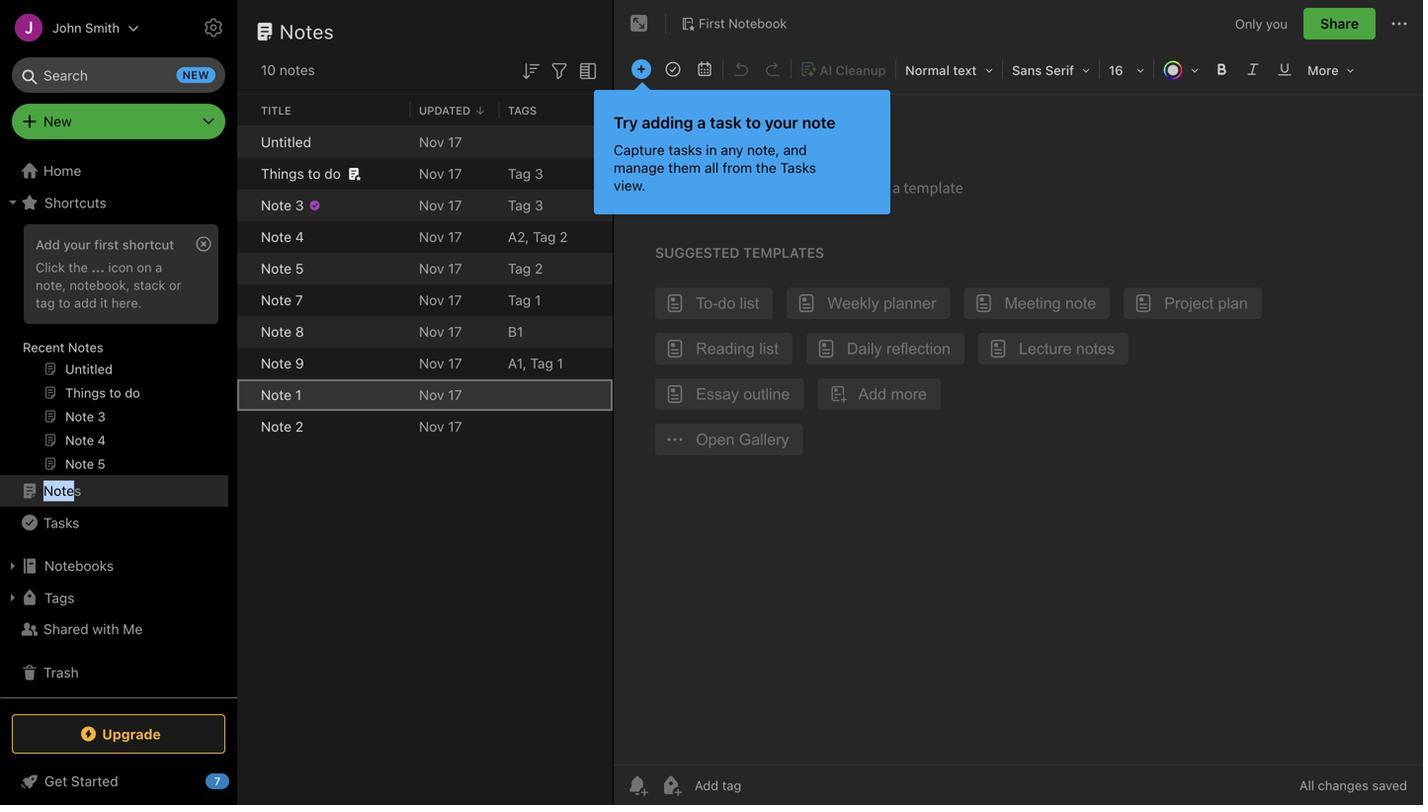 Task type: describe. For each thing, give the bounding box(es) containing it.
tasks button
[[0, 507, 228, 539]]

a2, tag 2
[[508, 229, 568, 245]]

2 nov from the top
[[419, 166, 444, 182]]

row group containing untitled
[[237, 127, 613, 443]]

italic image
[[1240, 55, 1268, 83]]

settings image
[[202, 16, 225, 40]]

notebook
[[729, 16, 787, 31]]

in
[[706, 142, 717, 158]]

add
[[74, 295, 97, 310]]

any
[[721, 142, 744, 158]]

all changes saved
[[1300, 779, 1408, 794]]

3 nov from the top
[[419, 197, 444, 214]]

2 horizontal spatial 1
[[557, 355, 564, 372]]

tags inside button
[[44, 590, 75, 606]]

share button
[[1304, 8, 1376, 40]]

tasks inside try adding a task to your note capture tasks in any note, and manage them all from the tasks view.
[[781, 160, 817, 176]]

your inside try adding a task to your note capture tasks in any note, and manage them all from the tasks view.
[[765, 113, 799, 132]]

4
[[295, 229, 304, 245]]

add a reminder image
[[626, 774, 650, 798]]

note 4
[[261, 229, 304, 245]]

note for note 1
[[261, 387, 292, 403]]

first
[[699, 16, 725, 31]]

adding
[[642, 113, 694, 132]]

tasks inside button
[[44, 515, 79, 531]]

click
[[36, 260, 65, 275]]

1 vertical spatial notes
[[68, 340, 103, 355]]

untitled
[[261, 134, 312, 150]]

click the ...
[[36, 260, 105, 275]]

b1
[[508, 324, 523, 340]]

try
[[614, 113, 638, 132]]

share
[[1321, 15, 1360, 32]]

nov for note 4
[[419, 229, 444, 245]]

1 for note 1
[[295, 387, 302, 403]]

manage
[[614, 160, 665, 176]]

shared
[[44, 621, 89, 638]]

note 1
[[261, 387, 302, 403]]

nov 17 for note 1
[[419, 387, 462, 403]]

try adding a task to your note capture tasks in any note, and manage them all from the tasks view.
[[614, 113, 836, 194]]

all
[[1300, 779, 1315, 794]]

them
[[669, 160, 701, 176]]

underline image
[[1272, 55, 1299, 83]]

icon
[[108, 260, 133, 275]]

do
[[325, 166, 341, 182]]

a2,
[[508, 229, 529, 245]]

task image
[[660, 55, 687, 83]]

17 for note 2
[[448, 419, 462, 435]]

on
[[137, 260, 152, 275]]

add tag image
[[660, 774, 683, 798]]

nov 17 for note 8
[[419, 324, 462, 340]]

changes
[[1319, 779, 1369, 794]]

only you
[[1236, 16, 1288, 31]]

note 7
[[261, 292, 303, 309]]

note for note 8
[[261, 324, 292, 340]]

note for note 4
[[261, 229, 292, 245]]

...
[[91, 260, 105, 275]]

view.
[[614, 177, 646, 194]]

first
[[94, 237, 119, 252]]

upgrade button
[[12, 715, 225, 754]]

17 for note 4
[[448, 229, 462, 245]]

1 for tag 1
[[535, 292, 541, 309]]

things
[[261, 166, 304, 182]]

8
[[295, 324, 304, 340]]

tree containing home
[[0, 155, 237, 701]]

stack
[[133, 278, 166, 293]]

3 for note 3
[[535, 197, 543, 214]]

note
[[803, 113, 836, 132]]

note window element
[[614, 0, 1424, 806]]

tasks
[[669, 142, 702, 158]]

notebooks link
[[0, 551, 228, 582]]

note 8
[[261, 324, 304, 340]]

more image
[[1301, 55, 1362, 83]]

nov for note 7
[[419, 292, 444, 309]]

tag 1
[[508, 292, 541, 309]]

a1,
[[508, 355, 527, 372]]

note 9
[[261, 355, 304, 372]]

font size image
[[1103, 55, 1152, 83]]

shortcut
[[122, 237, 174, 252]]

bold image
[[1208, 55, 1236, 83]]

upgrade
[[102, 727, 161, 743]]

font color image
[[1157, 55, 1206, 83]]

tag 2
[[508, 261, 543, 277]]

all
[[705, 160, 719, 176]]

notebooks
[[44, 558, 114, 574]]

0 vertical spatial notes
[[280, 20, 334, 43]]

tag
[[36, 295, 55, 310]]

nov for note 9
[[419, 355, 444, 372]]

3 nov 17 from the top
[[419, 197, 462, 214]]

recent notes
[[23, 340, 103, 355]]

17 for note 9
[[448, 355, 462, 372]]

add your first shortcut
[[36, 237, 174, 252]]



Task type: vqa. For each thing, say whether or not it's contained in the screenshot.
More actions field
no



Task type: locate. For each thing, give the bounding box(es) containing it.
note
[[261, 197, 292, 214], [261, 229, 292, 245], [261, 261, 292, 277], [261, 292, 292, 309], [261, 324, 292, 340], [261, 355, 292, 372], [261, 387, 292, 403], [261, 419, 292, 435]]

3
[[535, 166, 543, 182], [295, 197, 304, 214], [535, 197, 543, 214]]

to left do
[[308, 166, 321, 182]]

1 vertical spatial the
[[69, 260, 88, 275]]

tag
[[508, 166, 531, 182], [508, 197, 531, 214], [533, 229, 556, 245], [508, 261, 531, 277], [508, 292, 531, 309], [531, 355, 554, 372]]

nov for note 1
[[419, 387, 444, 403]]

nov 17 for note 9
[[419, 355, 462, 372]]

group inside tree
[[0, 219, 228, 484]]

calendar event image
[[691, 55, 719, 83]]

10 nov from the top
[[419, 419, 444, 435]]

your
[[765, 113, 799, 132], [63, 237, 91, 252]]

the left the ...
[[69, 260, 88, 275]]

Note Editor text field
[[614, 95, 1424, 765]]

10 17 from the top
[[448, 419, 462, 435]]

1 right "a1,"
[[557, 355, 564, 372]]

home link
[[0, 155, 237, 187]]

0 vertical spatial 1
[[535, 292, 541, 309]]

heading level image
[[899, 55, 1001, 83]]

2 right a2,
[[560, 229, 568, 245]]

1 down tag 2
[[535, 292, 541, 309]]

None search field
[[26, 57, 212, 93]]

a right on
[[155, 260, 162, 275]]

font family image
[[1006, 55, 1098, 83]]

0 horizontal spatial tags
[[44, 590, 75, 606]]

home
[[44, 163, 81, 179]]

1 horizontal spatial your
[[765, 113, 799, 132]]

note left 5
[[261, 261, 292, 277]]

7 nov 17 from the top
[[419, 324, 462, 340]]

0 vertical spatial the
[[756, 160, 777, 176]]

2 nov 17 from the top
[[419, 166, 462, 182]]

notes up tasks button
[[44, 483, 81, 499]]

insert image
[[627, 55, 657, 83]]

expand note image
[[628, 12, 652, 36]]

1 vertical spatial to
[[308, 166, 321, 182]]

1 horizontal spatial note,
[[747, 142, 780, 158]]

notes link
[[0, 476, 228, 507]]

note left 8
[[261, 324, 292, 340]]

1 17 from the top
[[448, 134, 462, 150]]

4 nov from the top
[[419, 229, 444, 245]]

to inside icon on a note, notebook, stack or tag to add it here.
[[59, 295, 71, 310]]

tasks down "and"
[[781, 160, 817, 176]]

or
[[169, 278, 181, 293]]

to right tag
[[59, 295, 71, 310]]

new button
[[12, 104, 225, 139]]

2 vertical spatial notes
[[44, 483, 81, 499]]

note left 4
[[261, 229, 292, 245]]

17
[[448, 134, 462, 150], [448, 166, 462, 182], [448, 197, 462, 214], [448, 229, 462, 245], [448, 261, 462, 277], [448, 292, 462, 309], [448, 324, 462, 340], [448, 355, 462, 372], [448, 387, 462, 403], [448, 419, 462, 435]]

shortcuts button
[[0, 187, 228, 219]]

capture
[[614, 142, 665, 158]]

1 vertical spatial note,
[[36, 278, 66, 293]]

note for note 3
[[261, 197, 292, 214]]

nov
[[419, 134, 444, 150], [419, 166, 444, 182], [419, 197, 444, 214], [419, 229, 444, 245], [419, 261, 444, 277], [419, 292, 444, 309], [419, 324, 444, 340], [419, 355, 444, 372], [419, 387, 444, 403], [419, 419, 444, 435]]

shared with me link
[[0, 614, 228, 646]]

8 17 from the top
[[448, 355, 462, 372]]

4 17 from the top
[[448, 229, 462, 245]]

1 horizontal spatial to
[[308, 166, 321, 182]]

2 horizontal spatial 2
[[560, 229, 568, 245]]

a1, tag 1
[[508, 355, 564, 372]]

0 horizontal spatial 2
[[295, 419, 304, 435]]

note for note 7
[[261, 292, 292, 309]]

a inside try adding a task to your note capture tasks in any note, and manage them all from the tasks view.
[[697, 113, 706, 132]]

note for note 9
[[261, 355, 292, 372]]

8 nov 17 from the top
[[419, 355, 462, 372]]

7 17 from the top
[[448, 324, 462, 340]]

expand notebooks image
[[5, 559, 21, 574]]

nov 17 for untitled
[[419, 134, 462, 150]]

3 note from the top
[[261, 261, 292, 277]]

5 note from the top
[[261, 324, 292, 340]]

0 vertical spatial tasks
[[781, 160, 817, 176]]

2 for note 2
[[295, 419, 304, 435]]

0 vertical spatial 2
[[560, 229, 568, 245]]

note,
[[747, 142, 780, 158], [36, 278, 66, 293]]

2 down the note 1
[[295, 419, 304, 435]]

5 nov from the top
[[419, 261, 444, 277]]

6 17 from the top
[[448, 292, 462, 309]]

1 vertical spatial your
[[63, 237, 91, 252]]

0 vertical spatial tags
[[508, 104, 537, 117]]

note down things
[[261, 197, 292, 214]]

note, inside try adding a task to your note capture tasks in any note, and manage them all from the tasks view.
[[747, 142, 780, 158]]

2 horizontal spatial to
[[746, 113, 761, 132]]

here.
[[111, 295, 142, 310]]

with
[[92, 621, 119, 638]]

1 vertical spatial 1
[[557, 355, 564, 372]]

0 horizontal spatial note,
[[36, 278, 66, 293]]

note for note 5
[[261, 261, 292, 277]]

2
[[560, 229, 568, 245], [535, 261, 543, 277], [295, 419, 304, 435]]

2 vertical spatial to
[[59, 295, 71, 310]]

trash
[[44, 665, 79, 681]]

0 horizontal spatial a
[[155, 260, 162, 275]]

4 nov 17 from the top
[[419, 229, 462, 245]]

notes up notes
[[280, 20, 334, 43]]

2 vertical spatial 1
[[295, 387, 302, 403]]

5
[[295, 261, 304, 277]]

1
[[535, 292, 541, 309], [557, 355, 564, 372], [295, 387, 302, 403]]

notes right recent
[[68, 340, 103, 355]]

nov for note 2
[[419, 419, 444, 435]]

a
[[697, 113, 706, 132], [155, 260, 162, 275]]

tasks
[[781, 160, 817, 176], [44, 515, 79, 531]]

17 for note 1
[[448, 387, 462, 403]]

10 nov 17 from the top
[[419, 419, 462, 435]]

1 vertical spatial tasks
[[44, 515, 79, 531]]

a left task on the top of the page
[[697, 113, 706, 132]]

0 vertical spatial tag 3
[[508, 166, 543, 182]]

tasks up 'notebooks'
[[44, 515, 79, 531]]

1 vertical spatial 2
[[535, 261, 543, 277]]

tag 3 for things to do
[[508, 166, 543, 182]]

nov 17 for note 7
[[419, 292, 462, 309]]

me
[[123, 621, 143, 638]]

expand tags image
[[5, 590, 21, 606]]

7
[[295, 292, 303, 309]]

0 horizontal spatial your
[[63, 237, 91, 252]]

nov for note 5
[[419, 261, 444, 277]]

3 17 from the top
[[448, 197, 462, 214]]

9 nov from the top
[[419, 387, 444, 403]]

your up click the ...
[[63, 237, 91, 252]]

add
[[36, 237, 60, 252]]

note, down click
[[36, 278, 66, 293]]

1 horizontal spatial 1
[[535, 292, 541, 309]]

title
[[261, 104, 291, 117]]

1 down the 9
[[295, 387, 302, 403]]

9
[[295, 355, 304, 372]]

1 nov from the top
[[419, 134, 444, 150]]

0 vertical spatial to
[[746, 113, 761, 132]]

2 for tag 2
[[535, 261, 543, 277]]

1 horizontal spatial tasks
[[781, 160, 817, 176]]

tags
[[508, 104, 537, 117], [44, 590, 75, 606]]

note down the note 1
[[261, 419, 292, 435]]

note, inside icon on a note, notebook, stack or tag to add it here.
[[36, 278, 66, 293]]

17 for untitled
[[448, 134, 462, 150]]

0 horizontal spatial tasks
[[44, 515, 79, 531]]

1 tag 3 from the top
[[508, 166, 543, 182]]

tag 3 for note 3
[[508, 197, 543, 214]]

1 nov 17 from the top
[[419, 134, 462, 150]]

tags button
[[0, 582, 228, 614]]

notebook,
[[70, 278, 130, 293]]

group
[[0, 219, 228, 484]]

to inside try adding a task to your note capture tasks in any note, and manage them all from the tasks view.
[[746, 113, 761, 132]]

icon on a note, notebook, stack or tag to add it here.
[[36, 260, 181, 310]]

note for note 2
[[261, 419, 292, 435]]

1 horizontal spatial 2
[[535, 261, 543, 277]]

you
[[1267, 16, 1288, 31]]

shared with me
[[44, 621, 143, 638]]

1 vertical spatial tags
[[44, 590, 75, 606]]

the inside try adding a task to your note capture tasks in any note, and manage them all from the tasks view.
[[756, 160, 777, 176]]

0 vertical spatial note,
[[747, 142, 780, 158]]

tags right updated
[[508, 104, 537, 117]]

new
[[44, 113, 72, 130]]

tree
[[0, 155, 237, 701]]

0 horizontal spatial 1
[[295, 387, 302, 403]]

first notebook
[[699, 16, 787, 31]]

Search text field
[[26, 57, 212, 93]]

notes
[[280, 62, 315, 78]]

nov 17
[[419, 134, 462, 150], [419, 166, 462, 182], [419, 197, 462, 214], [419, 229, 462, 245], [419, 261, 462, 277], [419, 292, 462, 309], [419, 324, 462, 340], [419, 355, 462, 372], [419, 387, 462, 403], [419, 419, 462, 435]]

0 horizontal spatial to
[[59, 295, 71, 310]]

note up note 2
[[261, 387, 292, 403]]

it
[[100, 295, 108, 310]]

nov 17 for note 4
[[419, 229, 462, 245]]

things to do
[[261, 166, 341, 182]]

3 for things to do
[[535, 166, 543, 182]]

10 notes
[[261, 62, 315, 78]]

note 5
[[261, 261, 304, 277]]

from
[[723, 160, 753, 176]]

nov for note 8
[[419, 324, 444, 340]]

note left the 9
[[261, 355, 292, 372]]

17 for note 8
[[448, 324, 462, 340]]

saved
[[1373, 779, 1408, 794]]

7 note from the top
[[261, 387, 292, 403]]

nov 17 for note 5
[[419, 261, 462, 277]]

1 horizontal spatial a
[[697, 113, 706, 132]]

1 horizontal spatial the
[[756, 160, 777, 176]]

the right 'from'
[[756, 160, 777, 176]]

1 horizontal spatial tags
[[508, 104, 537, 117]]

17 for note 7
[[448, 292, 462, 309]]

1 note from the top
[[261, 197, 292, 214]]

6 note from the top
[[261, 355, 292, 372]]

only
[[1236, 16, 1263, 31]]

group containing add your first shortcut
[[0, 219, 228, 484]]

to right task on the top of the page
[[746, 113, 761, 132]]

task
[[710, 113, 742, 132]]

0 vertical spatial your
[[765, 113, 799, 132]]

a for adding
[[697, 113, 706, 132]]

note left 7
[[261, 292, 292, 309]]

first notebook button
[[674, 10, 794, 38]]

shortcuts
[[44, 195, 107, 211]]

4 note from the top
[[261, 292, 292, 309]]

5 17 from the top
[[448, 261, 462, 277]]

8 note from the top
[[261, 419, 292, 435]]

10
[[261, 62, 276, 78]]

note 3
[[261, 197, 304, 214]]

your up "and"
[[765, 113, 799, 132]]

1 vertical spatial tag 3
[[508, 197, 543, 214]]

0 vertical spatial a
[[697, 113, 706, 132]]

2 tag 3 from the top
[[508, 197, 543, 214]]

a inside icon on a note, notebook, stack or tag to add it here.
[[155, 260, 162, 275]]

tags up "shared" on the left bottom
[[44, 590, 75, 606]]

2 17 from the top
[[448, 166, 462, 182]]

5 nov 17 from the top
[[419, 261, 462, 277]]

note, right any
[[747, 142, 780, 158]]

9 nov 17 from the top
[[419, 387, 462, 403]]

0 horizontal spatial the
[[69, 260, 88, 275]]

17 for note 5
[[448, 261, 462, 277]]

a for on
[[155, 260, 162, 275]]

note 2
[[261, 419, 304, 435]]

trash link
[[0, 658, 228, 689]]

recent
[[23, 340, 65, 355]]

9 17 from the top
[[448, 387, 462, 403]]

row group
[[237, 127, 613, 443]]

to
[[746, 113, 761, 132], [308, 166, 321, 182], [59, 295, 71, 310]]

2 vertical spatial 2
[[295, 419, 304, 435]]

nov for untitled
[[419, 134, 444, 150]]

6 nov 17 from the top
[[419, 292, 462, 309]]

and
[[784, 142, 807, 158]]

1 vertical spatial a
[[155, 260, 162, 275]]

8 nov from the top
[[419, 355, 444, 372]]

2 note from the top
[[261, 229, 292, 245]]

updated
[[419, 104, 471, 117]]

nov 17 for note 2
[[419, 419, 462, 435]]

6 nov from the top
[[419, 292, 444, 309]]

7 nov from the top
[[419, 324, 444, 340]]

2 down a2, tag 2
[[535, 261, 543, 277]]



